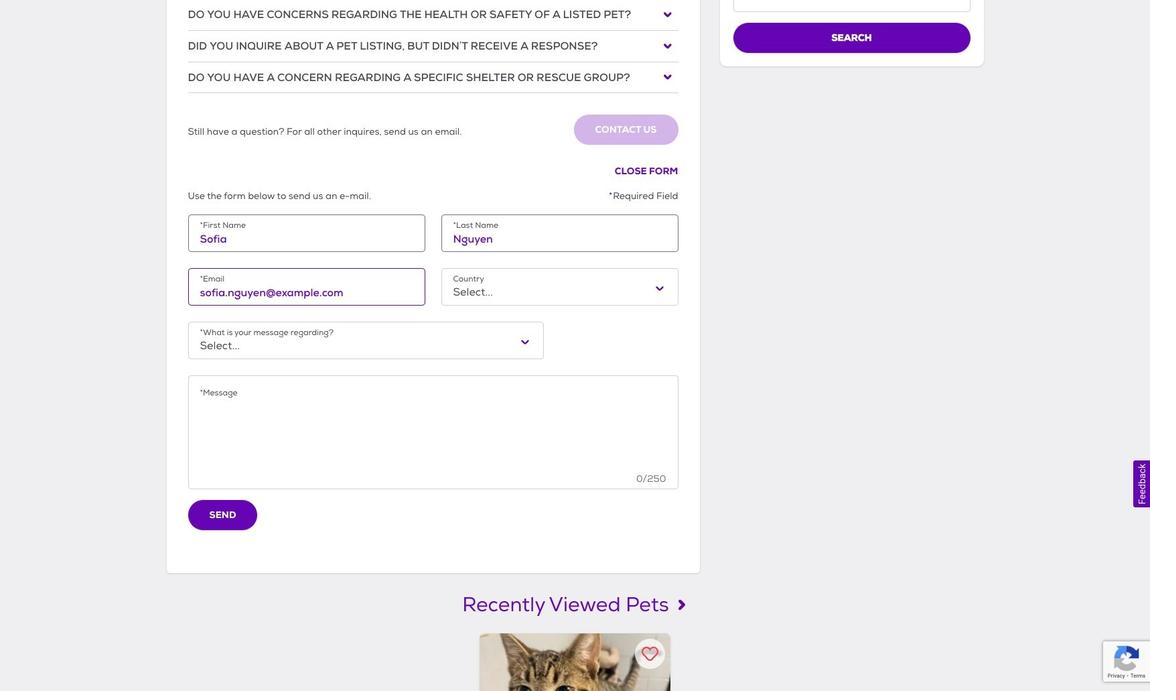 Task type: locate. For each thing, give the bounding box(es) containing it.
2 vertical spatial 22512 image
[[664, 73, 672, 81]]

22512 image
[[664, 11, 672, 19], [664, 42, 672, 50], [664, 73, 672, 81]]

2 22512 image from the top
[[664, 42, 672, 50]]

None text field
[[200, 231, 413, 247], [453, 231, 667, 247], [200, 399, 667, 453], [200, 231, 413, 247], [453, 231, 667, 247], [200, 399, 667, 453]]

None text field
[[734, 0, 971, 12]]

1 vertical spatial 22512 image
[[664, 42, 672, 50]]

0 vertical spatial 22512 image
[[664, 11, 672, 19]]

None email field
[[200, 285, 413, 301]]



Task type: describe. For each thing, give the bounding box(es) containing it.
1 22512 image from the top
[[664, 11, 672, 19]]

3 22512 image from the top
[[664, 73, 672, 81]]

kiwi, adoptable, young female domestic short hair, in greenwood, ms. image
[[480, 634, 671, 691]]

favorite kiwi image
[[642, 646, 659, 663]]



Task type: vqa. For each thing, say whether or not it's contained in the screenshot.
email field
yes



